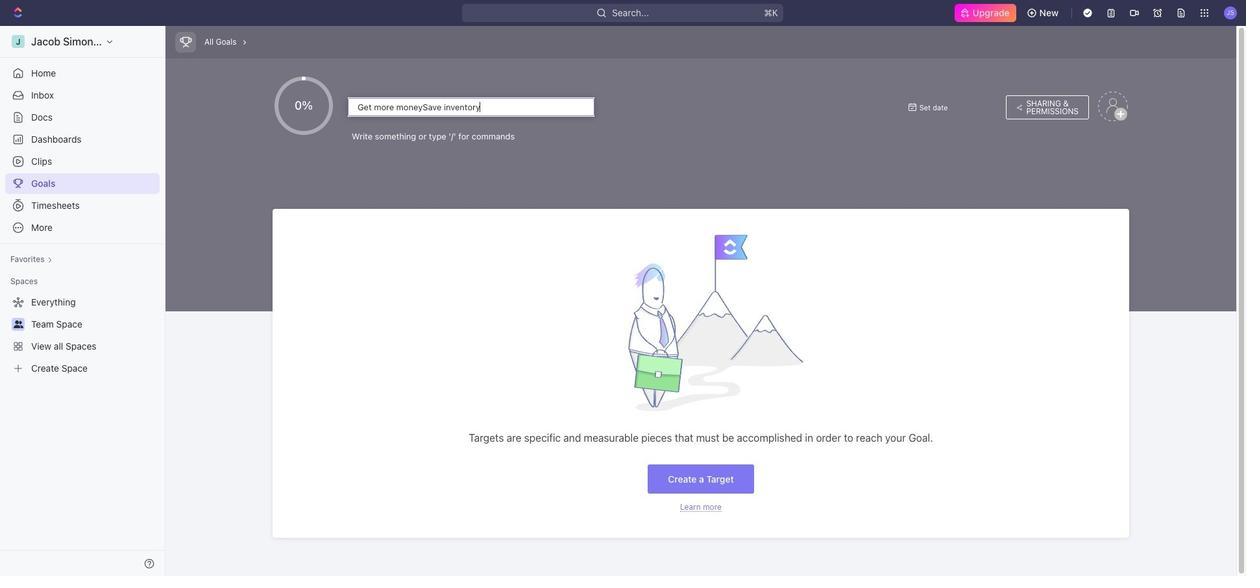 Task type: describe. For each thing, give the bounding box(es) containing it.
jacob simon's workspace, , element
[[12, 35, 25, 48]]

sidebar navigation
[[0, 26, 168, 577]]

user group image
[[13, 321, 23, 329]]



Task type: locate. For each thing, give the bounding box(es) containing it.
None text field
[[348, 98, 595, 116]]

tree
[[5, 292, 160, 379]]

tree inside sidebar navigation
[[5, 292, 160, 379]]



Task type: vqa. For each thing, say whether or not it's contained in the screenshot.
created by me
no



